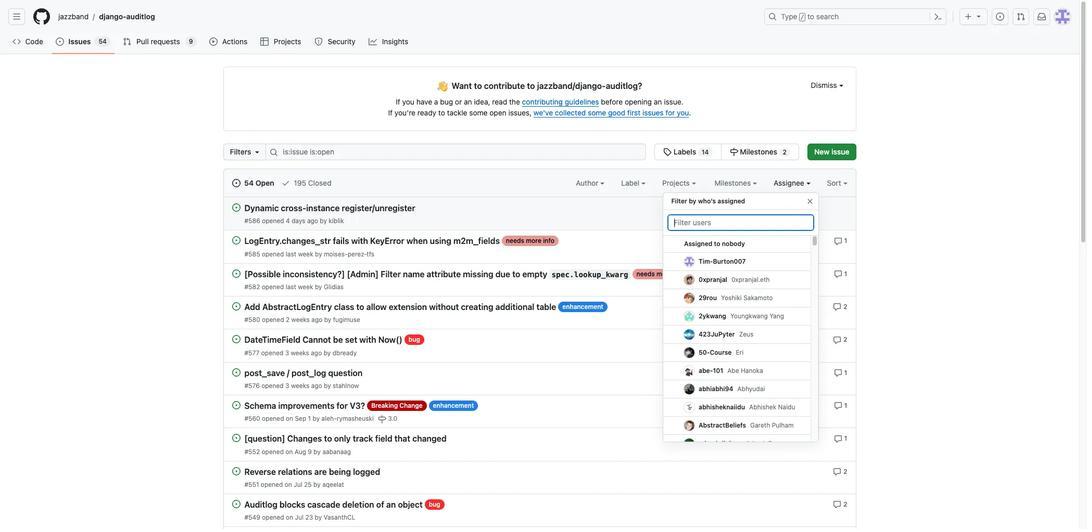Task type: locate. For each thing, give the bounding box(es) containing it.
schema improvements for v3?
[[245, 402, 365, 411]]

projects inside projects popup button
[[663, 179, 692, 188]]

1 vertical spatial with
[[360, 336, 376, 345]]

if left you're
[[388, 108, 393, 117]]

0 vertical spatial needs more info
[[506, 237, 555, 245]]

issue opened image
[[997, 13, 1005, 21]]

0 vertical spatial needs more info link
[[502, 236, 559, 247]]

1 vertical spatial triangle down image
[[253, 148, 262, 156]]

0 vertical spatial 3
[[285, 349, 289, 357]]

9 left "play" icon
[[189, 38, 193, 45]]

1 vertical spatial filter
[[381, 270, 401, 279]]

0 horizontal spatial needs more info
[[506, 237, 555, 245]]

by down inconsistency?] at bottom left
[[315, 283, 322, 291]]

1 horizontal spatial more
[[657, 270, 672, 278]]

1 horizontal spatial enhancement link
[[559, 302, 608, 313]]

0 horizontal spatial info
[[543, 237, 555, 245]]

enhancement down the spec.lookup_kwarg
[[563, 303, 604, 311]]

by inside menu
[[689, 197, 697, 205]]

comment image for reverse relations are being logged
[[834, 468, 842, 477]]

2 open issue image from the top
[[232, 303, 240, 311]]

0 horizontal spatial 9
[[189, 38, 193, 45]]

bug right object
[[429, 501, 441, 509]]

1 vertical spatial needs
[[637, 270, 655, 278]]

open
[[256, 179, 274, 188]]

opened down datetimefield at the left of page
[[261, 349, 284, 357]]

2 for add abstractlogentry class to allow extension without creating additional table
[[844, 303, 848, 311]]

54 for 54
[[99, 38, 107, 45]]

to right ready
[[439, 108, 445, 117]]

1 week from the top
[[298, 250, 313, 258]]

aqeelat link
[[323, 481, 344, 489]]

week down inconsistency?] at bottom left
[[298, 283, 313, 291]]

needs more info up empty
[[506, 237, 555, 245]]

with right set
[[360, 336, 376, 345]]

bug right now()
[[409, 336, 420, 344]]

cannot
[[303, 336, 331, 345]]

0 vertical spatial with
[[351, 237, 368, 246]]

homepage image
[[33, 8, 50, 25]]

opened down [question] on the bottom of the page
[[262, 448, 284, 456]]

zeus
[[739, 331, 754, 339]]

@abstractbeliefs image
[[684, 421, 695, 431]]

1 open issue image from the top
[[232, 237, 240, 245]]

filter left name
[[381, 270, 401, 279]]

0 horizontal spatial issue opened image
[[56, 38, 64, 46]]

stahlnow
[[333, 382, 359, 390]]

1 some from the left
[[470, 108, 488, 117]]

being
[[329, 468, 351, 477]]

open issue element
[[232, 203, 240, 212], [232, 236, 240, 245], [232, 269, 240, 278], [232, 302, 240, 311], [232, 335, 240, 344], [232, 368, 240, 377], [232, 401, 240, 410], [232, 434, 240, 443], [232, 467, 240, 476], [232, 500, 240, 509]]

None search field
[[223, 144, 800, 160]]

1 horizontal spatial filter
[[672, 197, 688, 205]]

3 2 link from the top
[[834, 467, 848, 477]]

0 horizontal spatial projects
[[274, 37, 301, 46]]

list containing jazzband
[[54, 8, 759, 25]]

issue opened image left 54 open
[[232, 179, 240, 188]]

0 horizontal spatial 54
[[99, 38, 107, 45]]

info down the @tim burton007 image on the right of the page
[[674, 270, 685, 278]]

/ inside post_save / post_log question #576             opened 3 weeks ago by stahlnow
[[287, 369, 290, 378]]

54 left open
[[244, 179, 254, 188]]

#580
[[245, 316, 260, 324]]

3 open issue element from the top
[[232, 269, 240, 278]]

opened down post_save
[[262, 382, 284, 390]]

0 vertical spatial needs
[[506, 237, 525, 245]]

0 horizontal spatial for
[[337, 402, 348, 411]]

opened left 4
[[262, 217, 284, 225]]

read
[[492, 97, 508, 106]]

reverse
[[245, 468, 276, 477]]

open issue element for datetimefield cannot be set with now()
[[232, 335, 240, 344]]

abhiabhi94
[[699, 386, 734, 393]]

1 vertical spatial for
[[337, 402, 348, 411]]

to inside if you have a bug or an idea, read the contributing guidelines before opening an issue. if you're ready to tackle some open issues, we've collected some good first issues for you .
[[439, 108, 445, 117]]

needs up due
[[506, 237, 525, 245]]

54 right issues
[[99, 38, 107, 45]]

by left "aleh-"
[[313, 415, 320, 423]]

check image
[[282, 179, 290, 188]]

are
[[314, 468, 327, 477]]

needs more info link for logentry.changes_str fails with keyerror when using m2m_fields
[[502, 236, 559, 247]]

1 horizontal spatial needs
[[637, 270, 655, 278]]

2 2 link from the top
[[834, 335, 848, 345]]

1 horizontal spatial git pull request image
[[1017, 13, 1026, 21]]

2ykwang
[[699, 313, 726, 320]]

1 link for [question] changes to only track field that changed
[[834, 434, 848, 444]]

3 open issue image from the top
[[232, 402, 240, 410]]

1 horizontal spatial needs more info link
[[633, 269, 690, 280]]

0 horizontal spatial filter
[[381, 270, 401, 279]]

423jupyter zeus
[[699, 331, 754, 339]]

0 vertical spatial triangle down image
[[975, 12, 984, 20]]

for inside if you have a bug or an idea, read the contributing guidelines before opening an issue. if you're ready to tackle some open issues, we've collected some good first issues for you .
[[666, 108, 675, 117]]

by left the moises-
[[315, 250, 322, 258]]

some
[[470, 108, 488, 117], [588, 108, 607, 117]]

blocks
[[280, 501, 305, 510]]

on left aug
[[286, 448, 293, 456]]

for up aleh-rymasheuski link
[[337, 402, 348, 411]]

to left search
[[808, 12, 815, 21]]

/ inside the type / to search
[[801, 14, 805, 21]]

2 vertical spatial bug
[[429, 501, 441, 509]]

2 vertical spatial weeks
[[291, 382, 310, 390]]

1 horizontal spatial needs more info
[[637, 270, 685, 278]]

git pull request image left notifications icon at the top right
[[1017, 13, 1026, 21]]

open issue image for dynamic cross-instance register/unregister
[[232, 204, 240, 212]]

plus image
[[965, 12, 973, 21]]

enhancement link up changed
[[429, 401, 478, 411]]

open issue image for reverse relations are being logged
[[232, 468, 240, 476]]

triangle down image
[[975, 12, 984, 20], [253, 148, 262, 156]]

9 inside [question] changes to only track field that changed #552             opened on aug 9 by aabanaag
[[308, 448, 312, 456]]

issue opened image left issues
[[56, 38, 64, 46]]

1 vertical spatial 3
[[285, 382, 289, 390]]

git pull request image left pull
[[123, 38, 131, 46]]

abstractbeliefs
[[699, 422, 746, 430]]

0 horizontal spatial needs more info link
[[502, 236, 559, 247]]

6 open issue image from the top
[[232, 501, 240, 509]]

labels
[[674, 147, 697, 156]]

an right or
[[464, 97, 472, 106]]

needs left @0xpranjal image
[[637, 270, 655, 278]]

#560
[[245, 415, 260, 423]]

more for logentry.changes_str fails with keyerror when using m2m_fields
[[526, 237, 542, 245]]

issue opened image
[[56, 38, 64, 46], [232, 179, 240, 188]]

open issue element for dynamic cross-instance register/unregister
[[232, 203, 240, 212]]

projects right table "icon"
[[274, 37, 301, 46]]

open issue image for schema improvements for v3?
[[232, 402, 240, 410]]

bug link
[[405, 335, 425, 346], [425, 500, 445, 510]]

1 horizontal spatial 54
[[244, 179, 254, 188]]

post_save
[[245, 369, 285, 378]]

cascade
[[308, 501, 340, 510]]

2 horizontal spatial /
[[801, 14, 805, 21]]

opened inside dynamic cross-instance register/unregister #586             opened 4 days ago by kiblik
[[262, 217, 284, 225]]

comment image
[[834, 270, 843, 279], [834, 501, 842, 510]]

0 horizontal spatial enhancement
[[433, 402, 474, 410]]

5 open issue image from the top
[[232, 468, 240, 476]]

last
[[286, 250, 296, 258], [286, 283, 296, 291]]

milestones for milestones 2
[[740, 147, 778, 156]]

3
[[285, 349, 289, 357], [285, 382, 289, 390]]

datetimefield
[[245, 336, 301, 345]]

0 vertical spatial projects
[[274, 37, 301, 46]]

@50 course image
[[684, 348, 695, 358]]

@0xpranjal image
[[684, 275, 695, 285]]

0xpranjal 0xpranjal.eth
[[699, 276, 770, 284]]

2 for reverse relations are being logged
[[844, 468, 848, 476]]

2 week from the top
[[298, 283, 313, 291]]

more left @0xpranjal image
[[657, 270, 672, 278]]

burton007
[[713, 258, 746, 266]]

2 open issue image from the top
[[232, 270, 240, 278]]

add abstractlogentry class to allow extension without creating additional table
[[245, 303, 557, 312]]

open issue image
[[232, 204, 240, 212], [232, 303, 240, 311], [232, 336, 240, 344], [232, 369, 240, 377], [232, 468, 240, 476], [232, 501, 240, 509]]

open issue image left post_save
[[232, 369, 240, 377]]

nobody
[[722, 240, 745, 248]]

open issue image for [possible inconsistency?] [admin] filter name attribute missing due to empty
[[232, 270, 240, 278]]

1 horizontal spatial projects
[[663, 179, 692, 188]]

enhancement up changed
[[433, 402, 474, 410]]

jazzband / django-auditlog
[[58, 12, 155, 21]]

open issue image for add abstractlogentry class to allow extension without creating additional table
[[232, 303, 240, 311]]

0 vertical spatial comment image
[[834, 270, 843, 279]]

1 last from the top
[[286, 250, 296, 258]]

5 open issue element from the top
[[232, 335, 240, 344]]

0 vertical spatial bug link
[[405, 335, 425, 346]]

2 horizontal spatial an
[[654, 97, 662, 106]]

1 horizontal spatial for
[[666, 108, 675, 117]]

1 link for schema improvements for v3?
[[834, 401, 848, 411]]

pulham
[[772, 422, 794, 430]]

3 1 link from the top
[[834, 368, 848, 378]]

1 vertical spatial week
[[298, 283, 313, 291]]

code link
[[8, 34, 48, 49]]

1 horizontal spatial bug link
[[425, 500, 445, 510]]

to up the contributing
[[527, 81, 535, 91]]

open issue image for post_save / post_log question
[[232, 369, 240, 377]]

opened down auditlog
[[262, 514, 284, 522]]

0 horizontal spatial bug link
[[405, 335, 425, 346]]

opened down schema
[[262, 415, 284, 423]]

youngkwang
[[731, 313, 768, 320]]

by right the 25
[[314, 481, 321, 489]]

opened inside [question] changes to only track field that changed #552             opened on aug 9 by aabanaag
[[262, 448, 284, 456]]

table
[[537, 303, 557, 312]]

open issue image
[[232, 237, 240, 245], [232, 270, 240, 278], [232, 402, 240, 410], [232, 435, 240, 443]]

days
[[292, 217, 306, 225]]

moises-
[[324, 250, 348, 258]]

bug right a
[[440, 97, 453, 106]]

enhancement link down the spec.lookup_kwarg
[[559, 302, 608, 313]]

0 horizontal spatial triangle down image
[[253, 148, 262, 156]]

423jupyter
[[699, 331, 735, 339]]

1 vertical spatial enhancement
[[433, 402, 474, 410]]

by left stahlnow link
[[324, 382, 331, 390]]

1 horizontal spatial some
[[588, 108, 607, 117]]

breaking change
[[371, 402, 423, 410]]

3 inside post_save / post_log question #576             opened 3 weeks ago by stahlnow
[[285, 382, 289, 390]]

if up you're
[[396, 97, 401, 106]]

to left the "nobody"
[[714, 240, 721, 248]]

opened down [possible on the left bottom
[[262, 283, 284, 291]]

weeks down post_save / post_log question link
[[291, 382, 310, 390]]

last up abstractlogentry
[[286, 283, 296, 291]]

1 vertical spatial if
[[388, 108, 393, 117]]

1 vertical spatial needs more info link
[[633, 269, 690, 280]]

ago right days at left
[[307, 217, 318, 225]]

1 for schema improvements for v3?
[[845, 402, 848, 410]]

aug
[[295, 448, 306, 456]]

4 1 link from the top
[[834, 401, 848, 411]]

@2ykwang image
[[684, 312, 695, 322]]

author button
[[576, 178, 605, 189]]

1 horizontal spatial info
[[674, 270, 685, 278]]

25
[[304, 481, 312, 489]]

projects inside projects link
[[274, 37, 301, 46]]

now()
[[379, 336, 403, 345]]

0 horizontal spatial needs
[[506, 237, 525, 245]]

1 vertical spatial comment image
[[834, 501, 842, 510]]

9 open issue element from the top
[[232, 467, 240, 476]]

1 vertical spatial enhancement link
[[429, 401, 478, 411]]

menu
[[663, 189, 819, 530]]

needs more info link for [possible inconsistency?] [admin] filter name attribute missing due to empty
[[633, 269, 690, 280]]

enhancement
[[563, 303, 604, 311], [433, 402, 474, 410]]

by inside [question] changes to only track field that changed #552             opened on aug 9 by aabanaag
[[314, 448, 321, 456]]

0 vertical spatial for
[[666, 108, 675, 117]]

opened up datetimefield at the left of page
[[262, 316, 284, 324]]

1 horizontal spatial issue opened image
[[232, 179, 240, 188]]

6 open issue element from the top
[[232, 368, 240, 377]]

comment image
[[834, 237, 843, 246], [834, 303, 842, 312], [834, 336, 842, 345], [834, 369, 843, 378], [834, 402, 843, 411], [834, 435, 843, 444], [834, 468, 842, 477]]

3 down post_save / post_log question link
[[285, 382, 289, 390]]

1 vertical spatial projects
[[663, 179, 692, 188]]

4 open issue image from the top
[[232, 435, 240, 443]]

sep
[[295, 415, 306, 423]]

triangle down image inside filters popup button
[[253, 148, 262, 156]]

set
[[345, 336, 358, 345]]

changed
[[413, 435, 447, 444]]

open issue element for [possible inconsistency?] [admin] filter name attribute missing due to empty
[[232, 269, 240, 278]]

add abstractlogentry class to allow extension without creating additional table link
[[245, 303, 557, 312]]

open
[[490, 108, 507, 117]]

for down issue.
[[666, 108, 675, 117]]

👋 want to contribute to jazzband/django-auditlog?
[[437, 79, 643, 93]]

to right the class
[[357, 303, 365, 312]]

name
[[403, 270, 425, 279]]

week up inconsistency?] at bottom left
[[298, 250, 313, 258]]

54
[[99, 38, 107, 45], [244, 179, 254, 188]]

by inside dynamic cross-instance register/unregister #586             opened 4 days ago by kiblik
[[320, 217, 327, 225]]

auditlog
[[126, 12, 155, 21]]

2 link for add abstractlogentry class to allow extension without creating additional table
[[834, 302, 848, 312]]

triangle down image right plus 'icon'
[[975, 12, 984, 20]]

1 vertical spatial git pull request image
[[123, 38, 131, 46]]

#582             opened last week by glidias
[[245, 283, 344, 291]]

9 right aug
[[308, 448, 312, 456]]

ago inside dynamic cross-instance register/unregister #586             opened 4 days ago by kiblik
[[307, 217, 318, 225]]

filter down projects popup button
[[672, 197, 688, 205]]

0 vertical spatial week
[[298, 250, 313, 258]]

assignee button
[[774, 178, 811, 189]]

open issue element for [question] changes to only track field that changed
[[232, 434, 240, 443]]

0xpranjal.eth
[[732, 276, 770, 284]]

1 vertical spatial milestones
[[715, 179, 753, 188]]

bug link for auditlog blocks cascade deletion of an object
[[425, 500, 445, 510]]

0 vertical spatial filter
[[672, 197, 688, 205]]

contribute
[[484, 81, 525, 91]]

tim-burton007
[[699, 258, 746, 266]]

8 open issue element from the top
[[232, 434, 240, 443]]

needs more info
[[506, 237, 555, 245], [637, 270, 685, 278]]

/ left django-
[[93, 12, 95, 21]]

open issue element for auditlog blocks cascade deletion of an object
[[232, 500, 240, 509]]

ago down post_log
[[311, 382, 322, 390]]

needs more info link down the @tim burton007 image on the right of the page
[[633, 269, 690, 280]]

1 vertical spatial bug
[[409, 336, 420, 344]]

assigned to nobody
[[684, 240, 745, 248]]

7 open issue element from the top
[[232, 401, 240, 410]]

1 vertical spatial info
[[674, 270, 685, 278]]

open issue image left auditlog
[[232, 501, 240, 509]]

open issue element for add abstractlogentry class to allow extension without creating additional table
[[232, 302, 240, 311]]

1 2 link from the top
[[834, 302, 848, 312]]

on down relations
[[285, 481, 292, 489]]

week for logentry.changes_str fails with keyerror when using m2m_fields
[[298, 250, 313, 258]]

0 horizontal spatial some
[[470, 108, 488, 117]]

/ right type
[[801, 14, 805, 21]]

git pull request image
[[1017, 13, 1026, 21], [123, 38, 131, 46]]

notifications image
[[1038, 13, 1047, 21]]

3 down datetimefield at the left of page
[[285, 349, 289, 357]]

2 open issue element from the top
[[232, 236, 240, 245]]

comment image for schema improvements for v3?
[[834, 402, 843, 411]]

by inside post_save / post_log question #576             opened 3 weeks ago by stahlnow
[[324, 382, 331, 390]]

29rou
[[699, 294, 717, 302]]

needs more info link up empty
[[502, 236, 559, 247]]

milestones up assigned
[[715, 179, 753, 188]]

1 vertical spatial you
[[677, 108, 689, 117]]

1 vertical spatial 9
[[308, 448, 312, 456]]

0 vertical spatial if
[[396, 97, 401, 106]]

1 vertical spatial 54
[[244, 179, 254, 188]]

0 horizontal spatial /
[[93, 12, 95, 21]]

comment image for add abstractlogentry class to allow extension without creating additional table
[[834, 303, 842, 312]]

4 open issue element from the top
[[232, 302, 240, 311]]

last down logentry.changes_str
[[286, 250, 296, 258]]

0 vertical spatial enhancement link
[[559, 302, 608, 313]]

search image
[[270, 148, 278, 157]]

comment image for [question] changes to only track field that changed
[[834, 435, 843, 444]]

jul left 23
[[295, 514, 304, 522]]

comment image for post_save / post_log question
[[834, 369, 843, 378]]

0 vertical spatial enhancement
[[563, 303, 604, 311]]

to right due
[[513, 270, 521, 279]]

more up empty
[[526, 237, 542, 245]]

you down issue.
[[677, 108, 689, 117]]

4 open issue image from the top
[[232, 369, 240, 377]]

with up 'perez-'
[[351, 237, 368, 246]]

needs for [possible inconsistency?] [admin] filter name attribute missing due to empty
[[637, 270, 655, 278]]

2 1 link from the top
[[834, 269, 848, 279]]

0 vertical spatial jul
[[294, 481, 303, 489]]

open issue image left datetimefield at the left of page
[[232, 336, 240, 344]]

code image
[[13, 38, 21, 46]]

.
[[689, 108, 692, 117]]

1 vertical spatial last
[[286, 283, 296, 291]]

opening
[[625, 97, 652, 106]]

#549             opened on jul 23 by vasanthcl
[[245, 514, 356, 522]]

2
[[783, 148, 787, 156], [844, 303, 848, 311], [286, 316, 290, 324], [844, 336, 848, 344], [844, 468, 848, 476], [844, 501, 848, 509]]

info for [possible inconsistency?] [admin] filter name attribute missing due to empty
[[674, 270, 685, 278]]

open issue image left the reverse
[[232, 468, 240, 476]]

comment image for datetimefield cannot be set with now()
[[834, 336, 842, 345]]

bug link right now()
[[405, 335, 425, 346]]

on inside [question] changes to only track field that changed #552             opened on aug 9 by aabanaag
[[286, 448, 293, 456]]

by down datetimefield cannot be set with now()
[[324, 349, 331, 357]]

jul left the 25
[[294, 481, 303, 489]]

1 vertical spatial bug link
[[425, 500, 445, 510]]

or
[[455, 97, 462, 106]]

milestones inside popup button
[[715, 179, 753, 188]]

1 open issue image from the top
[[232, 204, 240, 212]]

[question] changes to only track field that changed #552             opened on aug 9 by aabanaag
[[245, 435, 447, 456]]

stahlnow link
[[333, 382, 359, 390]]

projects down labels
[[663, 179, 692, 188]]

10 open issue element from the top
[[232, 500, 240, 509]]

you up you're
[[402, 97, 415, 106]]

pull
[[137, 37, 149, 46]]

issue element
[[655, 144, 800, 160]]

weeks down abstractlogentry
[[292, 316, 310, 324]]

1 horizontal spatial enhancement
[[563, 303, 604, 311]]

1 1 link from the top
[[834, 236, 848, 246]]

open issue image left dynamic
[[232, 204, 240, 212]]

sort
[[828, 179, 842, 188]]

5 1 link from the top
[[834, 434, 848, 444]]

m2m_fields
[[454, 237, 500, 246]]

/ left post_log
[[287, 369, 290, 378]]

list
[[54, 8, 759, 25]]

weeks for cannot
[[291, 349, 309, 357]]

1 for [question] changes to only track field that changed
[[845, 435, 848, 443]]

1 vertical spatial more
[[657, 270, 672, 278]]

0 vertical spatial bug
[[440, 97, 453, 106]]

1 for [possible inconsistency?] [admin] filter name attribute missing due to empty
[[845, 270, 848, 278]]

1 horizontal spatial /
[[287, 369, 290, 378]]

1 open issue element from the top
[[232, 203, 240, 212]]

by left who's
[[689, 197, 697, 205]]

/ inside the jazzband / django-auditlog
[[93, 12, 95, 21]]

milestones inside issue element
[[740, 147, 778, 156]]

1 vertical spatial needs more info
[[637, 270, 685, 278]]

week for [possible inconsistency?] [admin] filter name attribute missing due to empty
[[298, 283, 313, 291]]

empty
[[523, 270, 548, 279]]

1 horizontal spatial if
[[396, 97, 401, 106]]

2 inside milestones 2
[[783, 148, 787, 156]]

4 2 link from the top
[[834, 500, 848, 510]]

reverse relations are being logged link
[[245, 468, 380, 477]]

issues
[[643, 108, 664, 117]]

milestones right milestone image
[[740, 147, 778, 156]]

tim-
[[699, 258, 713, 266]]

/ for jazzband
[[93, 12, 95, 21]]

1 horizontal spatial 9
[[308, 448, 312, 456]]

bug for auditlog blocks cascade deletion of an object
[[429, 501, 441, 509]]

comment image for [possible inconsistency?] [admin] filter name attribute missing due to empty
[[834, 270, 843, 279]]

needs
[[506, 237, 525, 245], [637, 270, 655, 278]]

breaking
[[371, 402, 398, 410]]

54 inside 54 open link
[[244, 179, 254, 188]]

fails
[[333, 237, 349, 246]]

2ykwang youngkwang yang
[[699, 313, 784, 320]]

milestones button
[[715, 178, 757, 189]]

bug link for datetimefield cannot be set with now()
[[405, 335, 425, 346]]

triangle down image left search image
[[253, 148, 262, 156]]

milestone image
[[730, 148, 738, 156]]

on left sep
[[286, 415, 293, 423]]

0 horizontal spatial more
[[526, 237, 542, 245]]

1 for post_save / post_log question
[[845, 369, 848, 377]]

1 vertical spatial issue opened image
[[232, 179, 240, 188]]

to inside [question] changes to only track field that changed #552             opened on aug 9 by aabanaag
[[324, 435, 332, 444]]

open issue image left add
[[232, 303, 240, 311]]

an up "issues"
[[654, 97, 662, 106]]

0 vertical spatial last
[[286, 250, 296, 258]]

to left "only"
[[324, 435, 332, 444]]

#576
[[245, 382, 260, 390]]

2 last from the top
[[286, 283, 296, 291]]

0 vertical spatial you
[[402, 97, 415, 106]]

0 horizontal spatial if
[[388, 108, 393, 117]]

[question] changes to only track field that changed link
[[245, 435, 447, 444]]

1
[[845, 237, 848, 245], [845, 270, 848, 278], [845, 369, 848, 377], [845, 402, 848, 410], [308, 415, 311, 423], [845, 435, 848, 443]]

0 vertical spatial 54
[[99, 38, 107, 45]]

1 vertical spatial weeks
[[291, 349, 309, 357]]

opened
[[262, 217, 284, 225], [262, 250, 284, 258], [262, 283, 284, 291], [262, 316, 284, 324], [261, 349, 284, 357], [262, 382, 284, 390], [262, 415, 284, 423], [262, 448, 284, 456], [261, 481, 283, 489], [262, 514, 284, 522]]

0 vertical spatial more
[[526, 237, 542, 245]]

0 horizontal spatial you
[[402, 97, 415, 106]]

0 vertical spatial info
[[543, 237, 555, 245]]

0 vertical spatial milestones
[[740, 147, 778, 156]]

some down before
[[588, 108, 607, 117]]

3.0
[[388, 415, 398, 423]]

by left fugimuse
[[324, 316, 332, 324]]

by down instance
[[320, 217, 327, 225]]

weeks up post_save / post_log question link
[[291, 349, 309, 357]]

needs more info down the @tim burton007 image on the right of the page
[[637, 270, 685, 278]]

0 vertical spatial weeks
[[292, 316, 310, 324]]

by right aug
[[314, 448, 321, 456]]

aabanaag
[[323, 448, 351, 456]]

3 open issue image from the top
[[232, 336, 240, 344]]

bug link right object
[[425, 500, 445, 510]]

filters button
[[223, 144, 266, 160]]

auditlog?
[[606, 81, 643, 91]]



Task type: vqa. For each thing, say whether or not it's contained in the screenshot.


Task type: describe. For each thing, give the bounding box(es) containing it.
sort button
[[828, 178, 848, 189]]

weeks for abstractlogentry
[[292, 316, 310, 324]]

aleh-rymasheuski link
[[322, 415, 374, 423]]

open issue element for reverse relations are being logged
[[232, 467, 240, 476]]

who's
[[698, 197, 716, 205]]

@tim burton007 image
[[684, 257, 695, 267]]

issue.
[[664, 97, 684, 106]]

abstractlogentry
[[262, 303, 332, 312]]

when
[[407, 237, 428, 246]]

#580             opened 2 weeks ago by fugimuse
[[245, 316, 360, 324]]

of
[[376, 501, 384, 510]]

#585
[[245, 250, 260, 258]]

comment image for auditlog blocks cascade deletion of an object
[[834, 501, 842, 510]]

info for logentry.changes_str fails with keyerror when using m2m_fields
[[543, 237, 555, 245]]

rymasheuski
[[337, 415, 374, 423]]

3.0 link
[[378, 415, 398, 424]]

open issue element for post_save / post_log question
[[232, 368, 240, 377]]

filter inside menu
[[672, 197, 688, 205]]

@abhiabhi94 image
[[684, 384, 695, 395]]

close menu image
[[806, 197, 815, 206]]

graph image
[[369, 38, 377, 46]]

glidias
[[324, 283, 344, 291]]

enhancement for the enhancement link to the right
[[563, 303, 604, 311]]

to inside menu
[[714, 240, 721, 248]]

needs more info for [possible inconsistency?] [admin] filter name attribute missing due to empty
[[637, 270, 685, 278]]

1 horizontal spatial you
[[677, 108, 689, 117]]

idea,
[[474, 97, 491, 106]]

breaking change link
[[367, 401, 427, 411]]

1 link for post_save / post_log question
[[834, 368, 848, 378]]

/ for type
[[801, 14, 805, 21]]

#577
[[245, 349, 260, 357]]

ready
[[418, 108, 437, 117]]

using
[[430, 237, 452, 246]]

actions
[[222, 37, 248, 46]]

cross-
[[281, 204, 306, 213]]

spec.lookup_kwarg
[[552, 271, 629, 279]]

requests
[[151, 37, 180, 46]]

opened inside post_save / post_log question #576             opened 3 weeks ago by stahlnow
[[262, 382, 284, 390]]

1 link for logentry.changes_str fails with keyerror when using m2m_fields
[[834, 236, 848, 246]]

new issue link
[[808, 144, 857, 160]]

2 link for datetimefield cannot be set with now()
[[834, 335, 848, 345]]

milestones for milestones
[[715, 179, 753, 188]]

[question]
[[245, 435, 285, 444]]

1 horizontal spatial an
[[464, 97, 472, 106]]

#551
[[245, 481, 259, 489]]

ago inside post_save / post_log question #576             opened 3 weeks ago by stahlnow
[[311, 382, 322, 390]]

shield image
[[315, 38, 323, 46]]

opened inside the reverse relations are being logged #551             opened on jul 25 by aqeelat
[[261, 481, 283, 489]]

table image
[[261, 38, 269, 46]]

menu containing filter by who's assigned
[[663, 189, 819, 530]]

none search field containing filters
[[223, 144, 800, 160]]

0 horizontal spatial an
[[387, 501, 396, 510]]

logentry.changes_str fails with keyerror when using m2m_fields link
[[245, 237, 500, 246]]

assigned to nobody link
[[663, 236, 811, 253]]

improvements
[[278, 402, 335, 411]]

creating
[[461, 303, 494, 312]]

1 horizontal spatial triangle down image
[[975, 12, 984, 20]]

auditlog blocks cascade deletion of an object
[[245, 501, 423, 510]]

last for logentry.changes_str fails with keyerror when using m2m_fields
[[286, 250, 296, 258]]

post_save / post_log question link
[[245, 369, 363, 378]]

due
[[496, 270, 511, 279]]

instance
[[306, 204, 340, 213]]

actions link
[[205, 34, 252, 49]]

by right 23
[[315, 514, 322, 522]]

Search all issues text field
[[266, 144, 647, 160]]

perez-
[[348, 250, 367, 258]]

ago up cannot
[[312, 316, 323, 324]]

we've collected some good first issues for you link
[[534, 108, 689, 117]]

collected
[[555, 108, 586, 117]]

ago down cannot
[[311, 349, 322, 357]]

logentry.changes_str
[[245, 237, 331, 246]]

add
[[245, 303, 260, 312]]

milestone image
[[378, 416, 387, 424]]

open issue image for auditlog blocks cascade deletion of an object
[[232, 501, 240, 509]]

tag image
[[664, 148, 672, 156]]

bug inside if you have a bug or an idea, read the contributing guidelines before opening an issue. if you're ready to tackle some open issues, we've collected some good first issues for you .
[[440, 97, 453, 106]]

want
[[452, 81, 472, 91]]

that
[[395, 435, 411, 444]]

comment image for logentry.changes_str fails with keyerror when using m2m_fields
[[834, 237, 843, 246]]

2 link for auditlog blocks cascade deletion of an object
[[834, 500, 848, 510]]

4
[[286, 217, 290, 225]]

filter by who's assigned
[[672, 197, 746, 205]]

insights
[[382, 37, 409, 46]]

2 some from the left
[[588, 108, 607, 117]]

@423jupyter image
[[684, 330, 695, 340]]

label
[[622, 179, 642, 188]]

abhyudai
[[738, 386, 765, 393]]

have
[[417, 97, 432, 106]]

by inside the reverse relations are being logged #551             opened on jul 25 by aqeelat
[[314, 481, 321, 489]]

needs for logentry.changes_str fails with keyerror when using m2m_fields
[[506, 237, 525, 245]]

logged
[[353, 468, 380, 477]]

enhancement for the left the enhancement link
[[433, 402, 474, 410]]

play image
[[209, 38, 218, 46]]

1 for logentry.changes_str fails with keyerror when using m2m_fields
[[845, 237, 848, 245]]

195 closed
[[292, 179, 332, 188]]

tim-burton007 link
[[663, 253, 811, 271]]

command palette image
[[935, 13, 943, 21]]

54 for 54 open
[[244, 179, 254, 188]]

glidias link
[[324, 283, 344, 291]]

we've
[[534, 108, 553, 117]]

gareth
[[750, 422, 770, 430]]

auditlog
[[245, 501, 278, 510]]

missing
[[463, 270, 494, 279]]

#582
[[245, 283, 260, 291]]

more for [possible inconsistency?] [admin] filter name attribute missing due to empty
[[657, 270, 672, 278]]

2 for datetimefield cannot be set with now()
[[844, 336, 848, 344]]

open issue image for [question] changes to only track field that changed
[[232, 435, 240, 443]]

on inside the reverse relations are being logged #551             opened on jul 25 by aqeelat
[[285, 481, 292, 489]]

open issue element for schema improvements for v3?
[[232, 401, 240, 410]]

Issues search field
[[266, 144, 647, 160]]

1 vertical spatial jul
[[295, 514, 304, 522]]

[possible inconsistency?] [admin] filter name attribute missing due to empty spec.lookup_kwarg
[[245, 270, 629, 279]]

assigned
[[684, 240, 713, 248]]

security
[[328, 37, 356, 46]]

/ for post_save
[[287, 369, 290, 378]]

schema improvements for v3? link
[[245, 402, 365, 411]]

weeks inside post_save / post_log question #576             opened 3 weeks ago by stahlnow
[[291, 382, 310, 390]]

open issue image for logentry.changes_str fails with keyerror when using m2m_fields
[[232, 237, 240, 245]]

vasanthcl link
[[324, 514, 356, 522]]

dbready
[[333, 349, 357, 357]]

datetimefield cannot be set with now() link
[[245, 336, 403, 345]]

0 vertical spatial issue opened image
[[56, 38, 64, 46]]

issue
[[832, 147, 850, 156]]

dbready link
[[333, 349, 357, 357]]

0 horizontal spatial enhancement link
[[429, 401, 478, 411]]

extension
[[389, 303, 427, 312]]

0 horizontal spatial git pull request image
[[123, 38, 131, 46]]

to right want
[[474, 81, 482, 91]]

@29rou image
[[684, 293, 695, 304]]

a
[[434, 97, 438, 106]]

dynamic cross-instance register/unregister #586             opened 4 days ago by kiblik
[[245, 204, 416, 225]]

needs more info for logentry.changes_str fails with keyerror when using m2m_fields
[[506, 237, 555, 245]]

eri
[[736, 349, 744, 357]]

filters
[[230, 147, 251, 156]]

dismiss button
[[811, 80, 844, 91]]

contributing guidelines link
[[522, 97, 599, 106]]

allow
[[367, 303, 387, 312]]

open issue element for logentry.changes_str fails with keyerror when using m2m_fields
[[232, 236, 240, 245]]

Filter users text field
[[668, 215, 815, 231]]

#549
[[245, 514, 260, 522]]

0 vertical spatial 9
[[189, 38, 193, 45]]

0 vertical spatial git pull request image
[[1017, 13, 1026, 21]]

2 for auditlog blocks cascade deletion of an object
[[844, 501, 848, 509]]

jul inside the reverse relations are being logged #551             opened on jul 25 by aqeelat
[[294, 481, 303, 489]]

aqeelat
[[323, 481, 344, 489]]

issue opened image inside 54 open link
[[232, 179, 240, 188]]

#586
[[245, 217, 260, 225]]

@abhisheknaiidu image
[[684, 403, 695, 413]]

bug for datetimefield cannot be set with now()
[[409, 336, 420, 344]]

question
[[328, 369, 363, 378]]

labels 14
[[672, 147, 709, 156]]

dismiss
[[811, 81, 840, 90]]

open issue image for datetimefield cannot be set with now()
[[232, 336, 240, 344]]

issues
[[68, 37, 91, 46]]

@abe 101 image
[[684, 366, 695, 377]]

opened down logentry.changes_str
[[262, 250, 284, 258]]

1 link for [possible inconsistency?] [admin] filter name attribute missing due to empty
[[834, 269, 848, 279]]

on down blocks
[[286, 514, 293, 522]]

last for [possible inconsistency?] [admin] filter name attribute missing due to empty
[[286, 283, 296, 291]]



